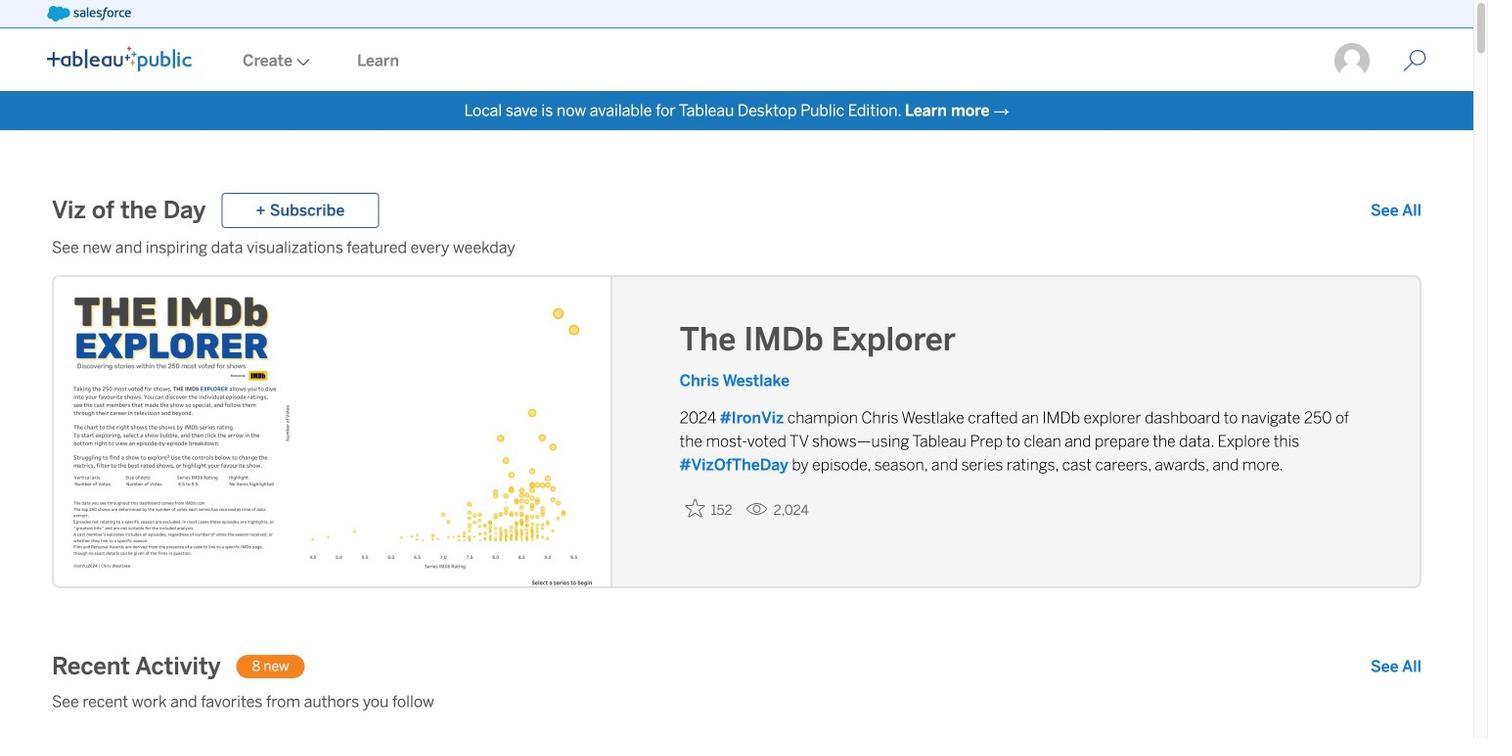 Task type: describe. For each thing, give the bounding box(es) containing it.
viz of the day heading
[[52, 195, 206, 226]]

see recent work and favorites from authors you follow element
[[52, 690, 1422, 714]]

see all recent activity element
[[1371, 655, 1422, 678]]

create image
[[293, 58, 310, 66]]

see all viz of the day element
[[1371, 199, 1422, 222]]

see new and inspiring data visualizations featured every weekday element
[[52, 236, 1422, 259]]

Add Favorite button
[[680, 492, 739, 524]]



Task type: vqa. For each thing, say whether or not it's contained in the screenshot.
Logo at the left top
yes



Task type: locate. For each thing, give the bounding box(es) containing it.
tableau public viz of the day image
[[54, 277, 613, 590]]

go to search image
[[1380, 49, 1451, 72]]

logo image
[[47, 46, 192, 71]]

add favorite image
[[686, 498, 705, 518]]

salesforce logo image
[[47, 6, 131, 22]]

recent activity heading
[[52, 651, 221, 682]]

terry.turtle image
[[1333, 41, 1372, 80]]



